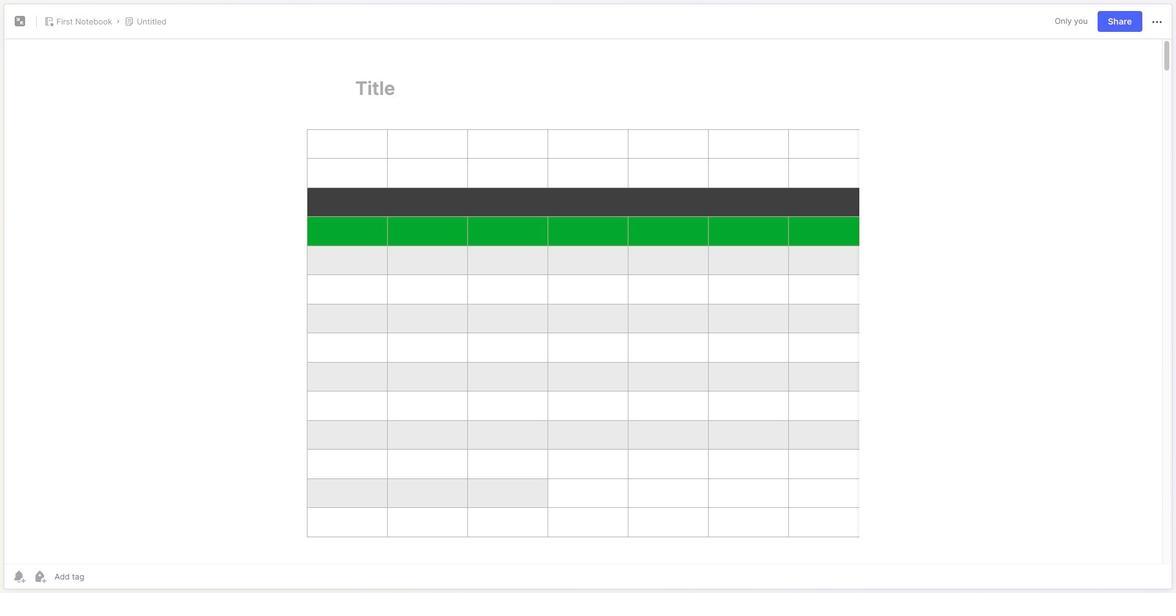 Task type: vqa. For each thing, say whether or not it's contained in the screenshot.
tree at the left of page within the Main element
no



Task type: describe. For each thing, give the bounding box(es) containing it.
add tag image
[[32, 569, 47, 584]]

add a reminder image
[[12, 569, 26, 584]]

More actions field
[[1150, 14, 1165, 29]]

collapse note image
[[13, 14, 28, 29]]

Note Editor text field
[[4, 39, 1172, 564]]

Add tag field
[[53, 571, 146, 582]]



Task type: locate. For each thing, give the bounding box(es) containing it.
more actions image
[[1150, 15, 1165, 29]]

note window element
[[4, 4, 1173, 592]]



